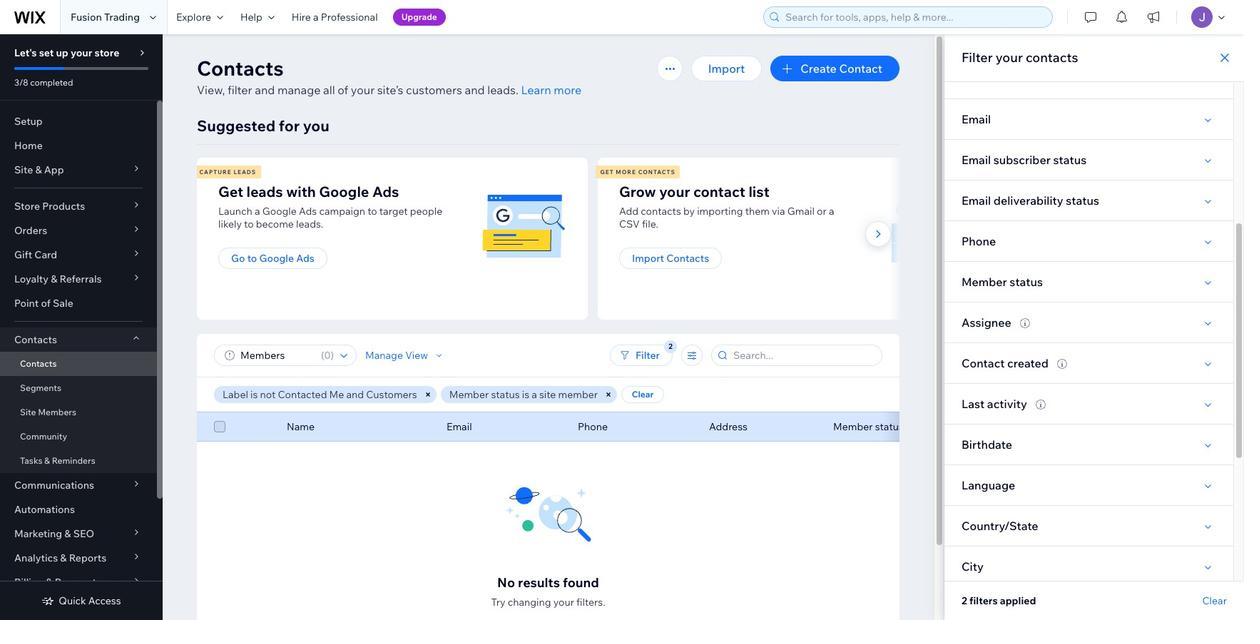 Task type: vqa. For each thing, say whether or not it's contained in the screenshot.
the Alerts
no



Task type: describe. For each thing, give the bounding box(es) containing it.
card
[[34, 248, 57, 261]]

1 vertical spatial member
[[449, 388, 489, 401]]

leads
[[247, 183, 283, 201]]

orders button
[[0, 218, 157, 243]]

site for site & app
[[14, 163, 33, 176]]

contacts inside popup button
[[14, 333, 57, 346]]

filter for filter your contacts
[[962, 49, 993, 66]]

them
[[746, 205, 770, 218]]

(
[[321, 349, 324, 362]]

fusion
[[71, 11, 102, 24]]

subscriber
[[994, 153, 1051, 167]]

professional
[[321, 11, 378, 24]]

& for analytics
[[60, 552, 67, 565]]

set
[[39, 46, 54, 59]]

communications button
[[0, 473, 157, 497]]

reports
[[69, 552, 106, 565]]

customers
[[406, 83, 462, 97]]

Search... field
[[729, 345, 878, 365]]

trading
[[104, 11, 140, 24]]

orders
[[14, 224, 47, 237]]

billing & payments
[[14, 576, 101, 589]]

site for site members
[[20, 407, 36, 418]]

2 filters applied
[[962, 595, 1037, 607]]

reminders
[[52, 455, 95, 466]]

1 is from the left
[[251, 388, 258, 401]]

0 horizontal spatial and
[[255, 83, 275, 97]]

via
[[772, 205, 786, 218]]

people
[[410, 205, 443, 218]]

clear for the top the clear button
[[632, 389, 654, 400]]

import for import contacts
[[632, 252, 665, 265]]

country/state
[[962, 519, 1039, 533]]

language
[[962, 478, 1016, 492]]

last
[[962, 397, 985, 411]]

leads. inside get leads with google ads launch a google ads campaign to target people likely to become leads.
[[296, 218, 324, 231]]

contacts inside the contacts view, filter and manage all of your site's customers and leads. learn more
[[197, 56, 284, 81]]

Unsaved view field
[[236, 345, 317, 365]]

list containing get leads with google ads
[[195, 158, 995, 320]]

activity
[[988, 397, 1028, 411]]

app
[[44, 163, 64, 176]]

& for billing
[[46, 576, 52, 589]]

1 vertical spatial member status
[[834, 420, 904, 433]]

contacted
[[278, 388, 327, 401]]

site members link
[[0, 400, 157, 425]]

list
[[749, 183, 770, 201]]

found
[[563, 575, 599, 591]]

manage view
[[365, 349, 428, 362]]

a right hire
[[313, 11, 319, 24]]

billing
[[14, 576, 44, 589]]

clear for the bottommost the clear button
[[1203, 595, 1228, 607]]

point of sale link
[[0, 291, 157, 315]]

0 vertical spatial phone
[[962, 234, 997, 248]]

gift card button
[[0, 243, 157, 267]]

& for tasks
[[44, 455, 50, 466]]

tasks & reminders link
[[0, 449, 157, 473]]

view
[[405, 349, 428, 362]]

import button
[[691, 56, 762, 81]]

& for loyalty
[[51, 273, 57, 285]]

contacts link
[[0, 352, 157, 376]]

up
[[56, 46, 68, 59]]

seo
[[73, 527, 94, 540]]

billing & payments button
[[0, 570, 157, 595]]

target
[[380, 205, 408, 218]]

loyalty & referrals button
[[0, 267, 157, 291]]

quick access
[[59, 595, 121, 607]]

site's
[[377, 83, 404, 97]]

learn more button
[[521, 81, 582, 98]]

marketing & seo
[[14, 527, 94, 540]]

more
[[616, 168, 637, 176]]

try
[[491, 596, 506, 609]]

store products button
[[0, 194, 157, 218]]

marketing & seo button
[[0, 522, 157, 546]]

2 horizontal spatial and
[[465, 83, 485, 97]]

a left site
[[532, 388, 537, 401]]

ads inside go to google ads button
[[296, 252, 315, 265]]

birthdate
[[962, 438, 1013, 452]]

contacts view, filter and manage all of your site's customers and leads. learn more
[[197, 56, 582, 97]]

tasks & reminders
[[20, 455, 95, 466]]

hire a professional link
[[283, 0, 387, 34]]

google inside button
[[259, 252, 294, 265]]

community link
[[0, 425, 157, 449]]

gift card
[[14, 248, 57, 261]]

label
[[223, 388, 248, 401]]

contact inside create contact "button"
[[840, 61, 883, 76]]

contacts inside button
[[667, 252, 710, 265]]

completed
[[30, 77, 73, 88]]

automations link
[[0, 497, 157, 522]]

members
[[38, 407, 76, 418]]

segments link
[[0, 376, 157, 400]]

point of sale
[[14, 297, 73, 310]]

home link
[[0, 133, 157, 158]]

import for import
[[709, 61, 745, 76]]

deliverability
[[994, 193, 1064, 208]]

get
[[218, 183, 243, 201]]

upgrade
[[402, 11, 437, 22]]

to inside button
[[247, 252, 257, 265]]

city
[[962, 560, 984, 574]]

analytics
[[14, 552, 58, 565]]

quick
[[59, 595, 86, 607]]

to left target
[[368, 205, 377, 218]]

importing
[[697, 205, 743, 218]]

member status is a site member
[[449, 388, 598, 401]]

your inside the contacts view, filter and manage all of your site's customers and leads. learn more
[[351, 83, 375, 97]]

member
[[559, 388, 598, 401]]

1 horizontal spatial contacts
[[1026, 49, 1079, 66]]

0 vertical spatial member status
[[962, 275, 1044, 289]]



Task type: locate. For each thing, give the bounding box(es) containing it.
0 horizontal spatial phone
[[578, 420, 608, 433]]

0 vertical spatial google
[[319, 183, 369, 201]]

1 horizontal spatial is
[[522, 388, 530, 401]]

of inside the contacts view, filter and manage all of your site's customers and leads. learn more
[[338, 83, 348, 97]]

)
[[331, 349, 334, 362]]

google up campaign
[[319, 183, 369, 201]]

contacts button
[[0, 328, 157, 352]]

filter inside button
[[636, 349, 660, 362]]

launch
[[218, 205, 253, 218]]

your inside 'no results found try changing your filters.'
[[554, 596, 574, 609]]

view,
[[197, 83, 225, 97]]

and right me
[[346, 388, 364, 401]]

0 vertical spatial contact
[[840, 61, 883, 76]]

store
[[14, 200, 40, 213]]

more
[[554, 83, 582, 97]]

email deliverability status
[[962, 193, 1100, 208]]

1 vertical spatial phone
[[578, 420, 608, 433]]

1 horizontal spatial and
[[346, 388, 364, 401]]

hire a professional
[[292, 11, 378, 24]]

0 horizontal spatial filter
[[636, 349, 660, 362]]

community
[[20, 431, 67, 442]]

communications
[[14, 479, 94, 492]]

1 horizontal spatial filter
[[962, 49, 993, 66]]

leads.
[[488, 83, 519, 97], [296, 218, 324, 231]]

ads down with
[[299, 205, 317, 218]]

& inside 'popup button'
[[35, 163, 42, 176]]

list
[[195, 158, 995, 320]]

0 horizontal spatial import
[[632, 252, 665, 265]]

of right all
[[338, 83, 348, 97]]

a right or
[[829, 205, 835, 218]]

leads. inside the contacts view, filter and manage all of your site's customers and leads. learn more
[[488, 83, 519, 97]]

loyalty & referrals
[[14, 273, 102, 285]]

0 horizontal spatial contact
[[840, 61, 883, 76]]

& inside popup button
[[64, 527, 71, 540]]

1 vertical spatial ads
[[299, 205, 317, 218]]

contact right create
[[840, 61, 883, 76]]

1 vertical spatial contacts
[[641, 205, 681, 218]]

grow your contact list add contacts by importing them via gmail or a csv file.
[[620, 183, 835, 231]]

0 horizontal spatial member status
[[834, 420, 904, 433]]

1 vertical spatial clear button
[[1203, 595, 1228, 607]]

& right 'billing'
[[46, 576, 52, 589]]

1 vertical spatial google
[[262, 205, 297, 218]]

contacts down by
[[667, 252, 710, 265]]

0 vertical spatial site
[[14, 163, 33, 176]]

0 vertical spatial clear
[[632, 389, 654, 400]]

your inside grow your contact list add contacts by importing them via gmail or a csv file.
[[660, 183, 690, 201]]

contact
[[840, 61, 883, 76], [962, 356, 1005, 370]]

setup link
[[0, 109, 157, 133]]

contacts down the 'point of sale'
[[14, 333, 57, 346]]

sidebar element
[[0, 34, 163, 620]]

suggested for you
[[197, 116, 330, 135]]

1 horizontal spatial member status
[[962, 275, 1044, 289]]

point
[[14, 297, 39, 310]]

1 horizontal spatial phone
[[962, 234, 997, 248]]

1 horizontal spatial contact
[[962, 356, 1005, 370]]

and right filter
[[255, 83, 275, 97]]

contacts inside grow your contact list add contacts by importing them via gmail or a csv file.
[[641, 205, 681, 218]]

0 vertical spatial leads.
[[488, 83, 519, 97]]

1 vertical spatial import
[[632, 252, 665, 265]]

1 vertical spatial contact
[[962, 356, 1005, 370]]

likely
[[218, 218, 242, 231]]

gift
[[14, 248, 32, 261]]

create
[[801, 61, 837, 76]]

leads
[[234, 168, 256, 176]]

get leads with google ads launch a google ads campaign to target people likely to become leads.
[[218, 183, 443, 231]]

let's
[[14, 46, 37, 59]]

& left seo
[[64, 527, 71, 540]]

& for site
[[35, 163, 42, 176]]

assignee
[[962, 315, 1012, 330]]

to right go
[[247, 252, 257, 265]]

1 horizontal spatial member
[[834, 420, 873, 433]]

google
[[319, 183, 369, 201], [262, 205, 297, 218], [259, 252, 294, 265]]

let's set up your store
[[14, 46, 119, 59]]

2 is from the left
[[522, 388, 530, 401]]

grow
[[620, 183, 656, 201]]

to right likely on the top left
[[244, 218, 254, 231]]

no
[[498, 575, 515, 591]]

is
[[251, 388, 258, 401], [522, 388, 530, 401]]

google down become
[[259, 252, 294, 265]]

is left site
[[522, 388, 530, 401]]

you
[[303, 116, 330, 135]]

capture
[[199, 168, 232, 176]]

referrals
[[60, 273, 102, 285]]

contacts
[[639, 168, 676, 176]]

loyalty
[[14, 273, 49, 285]]

ads up target
[[373, 183, 399, 201]]

0 vertical spatial contacts
[[1026, 49, 1079, 66]]

a
[[313, 11, 319, 24], [255, 205, 260, 218], [829, 205, 835, 218], [532, 388, 537, 401]]

& left reports
[[60, 552, 67, 565]]

2 vertical spatial ads
[[296, 252, 315, 265]]

payments
[[55, 576, 101, 589]]

setup
[[14, 115, 43, 128]]

member status
[[962, 275, 1044, 289], [834, 420, 904, 433]]

leads. down with
[[296, 218, 324, 231]]

a down leads
[[255, 205, 260, 218]]

1 vertical spatial site
[[20, 407, 36, 418]]

contacts up filter
[[197, 56, 284, 81]]

member
[[962, 275, 1008, 289], [449, 388, 489, 401], [834, 420, 873, 433]]

customers
[[366, 388, 417, 401]]

3/8
[[14, 77, 28, 88]]

to
[[368, 205, 377, 218], [244, 218, 254, 231], [247, 252, 257, 265]]

0 vertical spatial filter
[[962, 49, 993, 66]]

google down leads
[[262, 205, 297, 218]]

2 horizontal spatial member
[[962, 275, 1008, 289]]

phone
[[962, 234, 997, 248], [578, 420, 608, 433]]

1 horizontal spatial of
[[338, 83, 348, 97]]

applied
[[1001, 595, 1037, 607]]

of left sale
[[41, 297, 51, 310]]

capture leads
[[199, 168, 256, 176]]

0 vertical spatial import
[[709, 61, 745, 76]]

of inside point of sale link
[[41, 297, 51, 310]]

Search for tools, apps, help & more... field
[[782, 7, 1048, 27]]

explore
[[176, 11, 211, 24]]

0 horizontal spatial member
[[449, 388, 489, 401]]

& for marketing
[[64, 527, 71, 540]]

for
[[279, 116, 300, 135]]

results
[[518, 575, 560, 591]]

& right tasks
[[44, 455, 50, 466]]

get more contacts
[[601, 168, 676, 176]]

go
[[231, 252, 245, 265]]

0 horizontal spatial contacts
[[641, 205, 681, 218]]

None checkbox
[[214, 418, 226, 435]]

1 horizontal spatial import
[[709, 61, 745, 76]]

contacts
[[1026, 49, 1079, 66], [641, 205, 681, 218]]

contacts up segments
[[20, 358, 57, 369]]

ads down get leads with google ads launch a google ads campaign to target people likely to become leads.
[[296, 252, 315, 265]]

phone down member
[[578, 420, 608, 433]]

home
[[14, 139, 43, 152]]

0 horizontal spatial clear
[[632, 389, 654, 400]]

and right customers at left top
[[465, 83, 485, 97]]

1 vertical spatial leads.
[[296, 218, 324, 231]]

0 vertical spatial clear button
[[622, 386, 665, 403]]

created
[[1008, 356, 1049, 370]]

campaign
[[319, 205, 365, 218]]

phone down deliverability
[[962, 234, 997, 248]]

a inside get leads with google ads launch a google ads campaign to target people likely to become leads.
[[255, 205, 260, 218]]

with
[[286, 183, 316, 201]]

0 horizontal spatial of
[[41, 297, 51, 310]]

& right loyalty
[[51, 273, 57, 285]]

site inside 'popup button'
[[14, 163, 33, 176]]

clear button
[[622, 386, 665, 403], [1203, 595, 1228, 607]]

filters.
[[577, 596, 606, 609]]

manage view button
[[365, 349, 445, 362]]

1 horizontal spatial clear
[[1203, 595, 1228, 607]]

( 0 )
[[321, 349, 334, 362]]

site inside 'link'
[[20, 407, 36, 418]]

0 horizontal spatial is
[[251, 388, 258, 401]]

segments
[[20, 383, 61, 393]]

not
[[260, 388, 276, 401]]

status
[[1054, 153, 1087, 167], [1067, 193, 1100, 208], [1010, 275, 1044, 289], [491, 388, 520, 401], [876, 420, 904, 433]]

leads. left learn
[[488, 83, 519, 97]]

2 vertical spatial google
[[259, 252, 294, 265]]

gmail
[[788, 205, 815, 218]]

sale
[[53, 297, 73, 310]]

create contact
[[801, 61, 883, 76]]

marketing
[[14, 527, 62, 540]]

label is not contacted me and customers
[[223, 388, 417, 401]]

1 vertical spatial clear
[[1203, 595, 1228, 607]]

1 horizontal spatial leads.
[[488, 83, 519, 97]]

site & app button
[[0, 158, 157, 182]]

a inside grow your contact list add contacts by importing them via gmail or a csv file.
[[829, 205, 835, 218]]

suggested
[[197, 116, 276, 135]]

0 horizontal spatial clear button
[[622, 386, 665, 403]]

manage
[[365, 349, 403, 362]]

0 vertical spatial member
[[962, 275, 1008, 289]]

clear inside button
[[632, 389, 654, 400]]

tasks
[[20, 455, 42, 466]]

is left the not
[[251, 388, 258, 401]]

changing
[[508, 596, 551, 609]]

2 vertical spatial member
[[834, 420, 873, 433]]

0
[[324, 349, 331, 362]]

contact down assignee
[[962, 356, 1005, 370]]

1 vertical spatial filter
[[636, 349, 660, 362]]

1 horizontal spatial clear button
[[1203, 595, 1228, 607]]

filter
[[228, 83, 252, 97]]

0 vertical spatial ads
[[373, 183, 399, 201]]

site down segments
[[20, 407, 36, 418]]

site
[[540, 388, 556, 401]]

your inside sidebar element
[[71, 46, 92, 59]]

manage
[[278, 83, 321, 97]]

& left the app
[[35, 163, 42, 176]]

1 vertical spatial of
[[41, 297, 51, 310]]

no results found try changing your filters.
[[491, 575, 606, 609]]

automations
[[14, 503, 75, 516]]

0 vertical spatial of
[[338, 83, 348, 97]]

all
[[323, 83, 335, 97]]

0 horizontal spatial leads.
[[296, 218, 324, 231]]

site down the home
[[14, 163, 33, 176]]

filter for filter
[[636, 349, 660, 362]]



